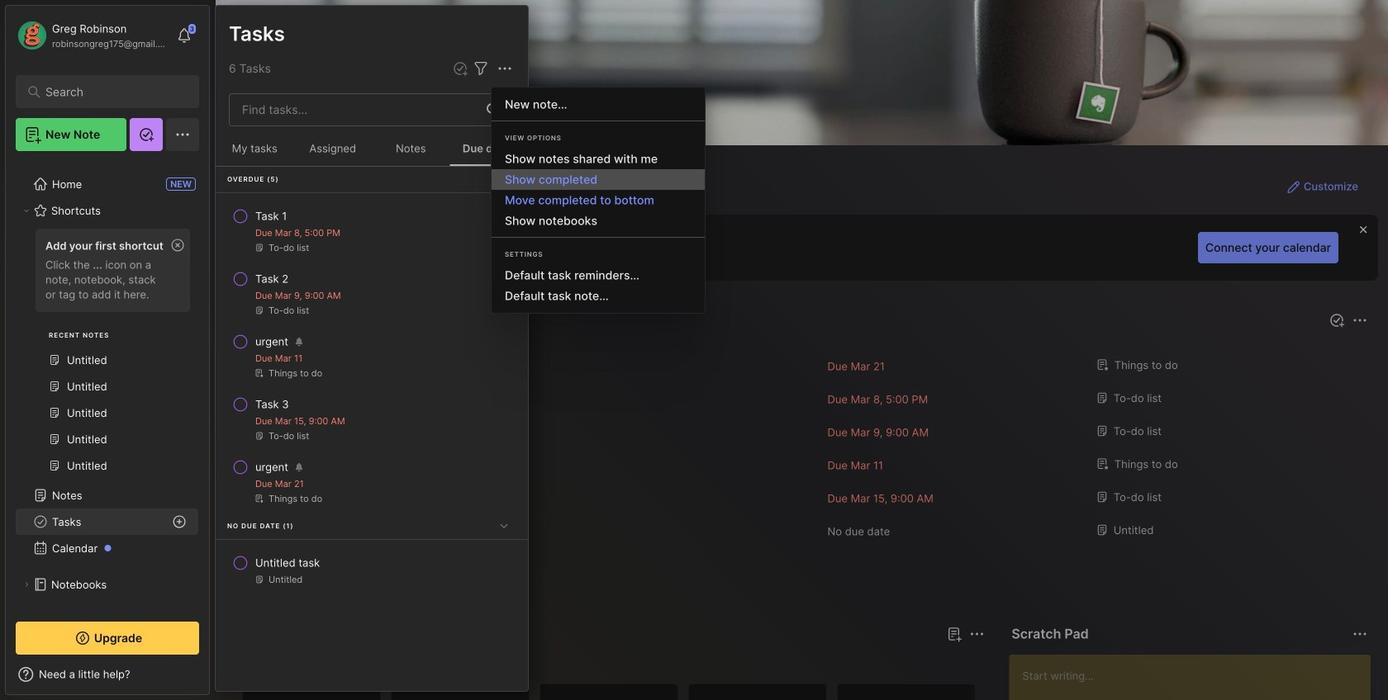 Task type: describe. For each thing, give the bounding box(es) containing it.
2 dropdown list menu from the top
[[492, 265, 705, 307]]

1 horizontal spatial new task image
[[1329, 312, 1345, 329]]

1 row from the top
[[222, 202, 521, 261]]

task 1 0 cell
[[255, 208, 287, 225]]

click to collapse image
[[209, 670, 221, 690]]

expand notebooks image
[[21, 580, 31, 590]]

1 dropdown list menu from the top
[[492, 149, 705, 232]]

untitled task 0 cell
[[255, 555, 320, 572]]

more actions and view options image
[[495, 59, 515, 79]]

task 2 1 cell
[[255, 271, 289, 288]]

urgent 4 cell
[[255, 460, 288, 476]]

collapse 00_overdue image
[[496, 171, 512, 187]]

Filter tasks field
[[471, 59, 491, 79]]



Task type: locate. For each thing, give the bounding box(es) containing it.
More actions and view options field
[[491, 59, 515, 79]]

main element
[[0, 0, 215, 701]]

0 horizontal spatial new task image
[[452, 60, 469, 77]]

dropdown list menu
[[492, 149, 705, 232], [492, 265, 705, 307]]

menu item
[[492, 170, 705, 190]]

filter tasks image
[[471, 59, 491, 79]]

new task image
[[452, 60, 469, 77], [1329, 312, 1345, 329]]

row
[[222, 202, 521, 261], [222, 264, 521, 324], [222, 327, 521, 387], [222, 390, 521, 450], [222, 453, 521, 512], [222, 549, 521, 593]]

tree
[[6, 161, 209, 688]]

none search field inside main element
[[45, 82, 177, 102]]

None search field
[[45, 82, 177, 102]]

3 row from the top
[[222, 327, 521, 387]]

1 vertical spatial new task image
[[1329, 312, 1345, 329]]

5 row from the top
[[222, 453, 521, 512]]

urgent 2 cell
[[255, 334, 288, 350]]

Find tasks… text field
[[232, 96, 477, 124]]

Start writing… text field
[[1023, 655, 1370, 701]]

row group
[[216, 167, 528, 607], [242, 350, 1372, 549], [242, 684, 1388, 701]]

2 row from the top
[[222, 264, 521, 324]]

1 vertical spatial dropdown list menu
[[492, 265, 705, 307]]

tab
[[301, 655, 368, 674]]

task 3 3 cell
[[255, 397, 289, 413]]

0 vertical spatial dropdown list menu
[[492, 149, 705, 232]]

4 row from the top
[[222, 390, 521, 450]]

0 vertical spatial new task image
[[452, 60, 469, 77]]

group
[[16, 224, 198, 489]]

group inside main element
[[16, 224, 198, 489]]

Search text field
[[45, 84, 177, 100]]

WHAT'S NEW field
[[6, 662, 209, 688]]

collapse 05_nodate image
[[496, 518, 512, 534]]

tree inside main element
[[6, 161, 209, 688]]

Account field
[[16, 19, 169, 52]]

6 row from the top
[[222, 549, 521, 593]]



Task type: vqa. For each thing, say whether or not it's contained in the screenshot.
presentation to the left
no



